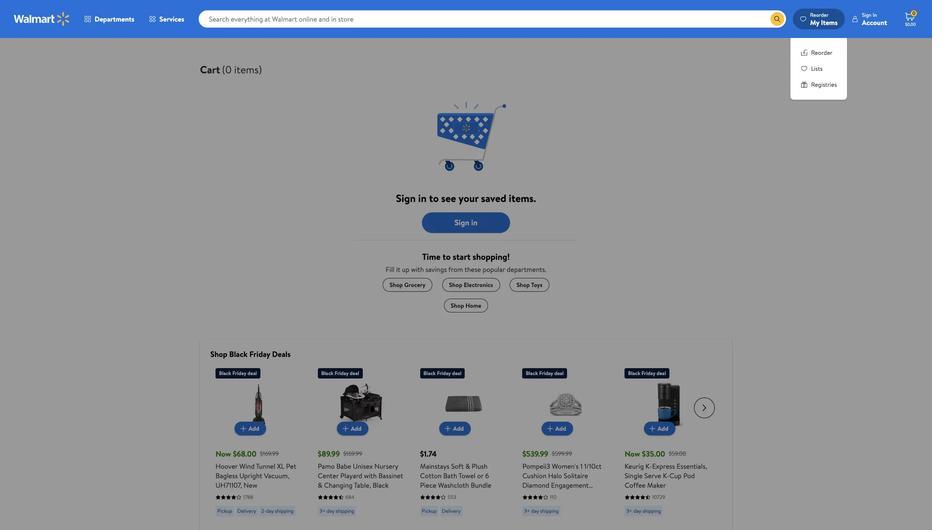 Task type: vqa. For each thing, say whether or not it's contained in the screenshot.
Fashion
no



Task type: locate. For each thing, give the bounding box(es) containing it.
0 vertical spatial to
[[429, 191, 439, 206]]

shop for shop black friday deals
[[210, 349, 228, 360]]

add for $35.00
[[658, 425, 669, 433]]

to left see
[[429, 191, 439, 206]]

shipping down 684
[[336, 508, 354, 515]]

4 black friday deal from the left
[[526, 370, 564, 377]]

wind
[[240, 462, 255, 472]]

2 add to cart image from the left
[[341, 424, 351, 434]]

2 vertical spatial sign
[[455, 217, 470, 228]]

sign left in
[[863, 11, 872, 18]]

diamond
[[523, 481, 550, 491]]

delivery inside now $68.00 "group"
[[238, 508, 256, 515]]

1 horizontal spatial now
[[625, 449, 641, 460]]

women's
[[552, 462, 579, 472]]

now $68.00 group
[[216, 365, 302, 520]]

add to cart image up $599.99
[[545, 424, 556, 434]]

1 vertical spatial &
[[318, 481, 323, 491]]

shop for shop grocery
[[390, 281, 403, 290]]

now for now $35.00
[[625, 449, 641, 460]]

add up unisex
[[351, 425, 362, 433]]

add button inside now $68.00 "group"
[[235, 422, 266, 436]]

in down your
[[472, 217, 478, 228]]

sign left see
[[396, 191, 416, 206]]

4 add to cart image from the left
[[648, 424, 658, 434]]

deal inside $539.99 group
[[555, 370, 564, 377]]

3 black friday deal from the left
[[424, 370, 462, 377]]

your
[[459, 191, 479, 206]]

lists
[[812, 64, 823, 73]]

now up hoover
[[216, 449, 231, 460]]

my
[[811, 18, 820, 27]]

2 deal from the left
[[350, 370, 359, 377]]

1 vertical spatial sign
[[396, 191, 416, 206]]

$169.99 inside $89.99 $169.99 pamo babe unisex nursery center playard with bassinet & changing table, black
[[344, 450, 363, 458]]

deal inside the now $35.00 'group'
[[657, 370, 666, 377]]

add to cart image for $35.00
[[648, 424, 658, 434]]

0 horizontal spatial &
[[318, 481, 323, 491]]

unisex
[[353, 462, 373, 472]]

3 day from the left
[[532, 508, 539, 515]]

1 add from the left
[[249, 425, 260, 433]]

0 horizontal spatial to
[[429, 191, 439, 206]]

add to cart image inside $539.99 group
[[545, 424, 556, 434]]

0 horizontal spatial now
[[216, 449, 231, 460]]

add inside the now $35.00 'group'
[[658, 425, 669, 433]]

coffee
[[625, 481, 646, 491]]

2 horizontal spatial sign
[[863, 11, 872, 18]]

shop home link
[[444, 299, 489, 313]]

friday inside $89.99 group
[[335, 370, 349, 377]]

$0.00
[[906, 21, 916, 27]]

3+ day shipping for $539.99
[[524, 508, 559, 515]]

add inside $539.99 group
[[556, 425, 567, 433]]

black inside $539.99 group
[[526, 370, 538, 377]]

day inside $89.99 group
[[327, 508, 335, 515]]

delivery down 1788
[[238, 508, 256, 515]]

3+ day shipping inside $89.99 group
[[320, 508, 354, 515]]

friday inside the now $35.00 'group'
[[642, 370, 656, 377]]

registries link
[[801, 80, 837, 89]]

deal
[[248, 370, 257, 377], [350, 370, 359, 377], [452, 370, 462, 377], [555, 370, 564, 377], [657, 370, 666, 377]]

$35.00
[[642, 449, 666, 460]]

in inside 'button'
[[472, 217, 478, 228]]

3 add from the left
[[453, 425, 464, 433]]

3 add to cart image from the left
[[545, 424, 556, 434]]

day down wedding
[[532, 508, 539, 515]]

0 horizontal spatial 3+ day shipping
[[320, 508, 354, 515]]

shop inside "link"
[[449, 281, 463, 290]]

solitaire
[[564, 472, 589, 481]]

add button up $68.00 on the bottom of the page
[[235, 422, 266, 436]]

shop toys
[[517, 281, 543, 290]]

add up soft
[[453, 425, 464, 433]]

Search search field
[[199, 10, 787, 28]]

1 vertical spatial in
[[472, 217, 478, 228]]

3+ day shipping inside $539.99 group
[[524, 508, 559, 515]]

2 3+ day shipping from the left
[[524, 508, 559, 515]]

4 add from the left
[[556, 425, 567, 433]]

to left "start"
[[443, 251, 451, 263]]

2 horizontal spatial 3+ day shipping
[[627, 508, 661, 515]]

add inside $89.99 group
[[351, 425, 362, 433]]

add to cart image inside now $68.00 "group"
[[238, 424, 249, 434]]

$169.99 up babe
[[344, 450, 363, 458]]

delivery down 553 at the bottom left
[[442, 508, 461, 515]]

2 pickup from the left
[[422, 508, 437, 515]]

& left changing
[[318, 481, 323, 491]]

$539.99
[[523, 449, 549, 460]]

1 $169.99 from the left
[[260, 450, 279, 458]]

1 black friday deal from the left
[[219, 370, 257, 377]]

hoover
[[216, 462, 238, 472]]

towel
[[459, 472, 476, 481]]

3 3+ day shipping from the left
[[627, 508, 661, 515]]

plush
[[472, 462, 488, 472]]

black for $169.99
[[321, 370, 334, 377]]

1 horizontal spatial k-
[[663, 472, 670, 481]]

3 shipping from the left
[[541, 508, 559, 515]]

1 horizontal spatial to
[[443, 251, 451, 263]]

3+ for now
[[627, 508, 633, 515]]

2 add from the left
[[351, 425, 362, 433]]

keurig
[[625, 462, 644, 472]]

shop for shop toys
[[517, 281, 530, 290]]

add to cart image inside the now $35.00 'group'
[[648, 424, 658, 434]]

piece
[[420, 481, 437, 491]]

1 add to cart image from the left
[[238, 424, 249, 434]]

3+
[[320, 508, 326, 515], [524, 508, 530, 515], [627, 508, 633, 515]]

shipping down 110
[[541, 508, 559, 515]]

1 vertical spatial reorder
[[812, 48, 833, 57]]

sign in button
[[422, 213, 511, 233]]

friday for $68.00
[[233, 370, 246, 377]]

0 vertical spatial sign
[[863, 11, 872, 18]]

$539.99 $599.99 pompeii3 women's 1 1/10ct cushion halo solitaire diamond engagement wedding white gold ring set
[[523, 449, 602, 510]]

friday inside $1.74 group
[[437, 370, 451, 377]]

sign for sign in to see your saved items.
[[396, 191, 416, 206]]

add inside $1.74 group
[[453, 425, 464, 433]]

in for sign in
[[472, 217, 478, 228]]

items.
[[509, 191, 536, 206]]

halo
[[549, 472, 562, 481]]

2 horizontal spatial 3+
[[627, 508, 633, 515]]

add to cart image up babe
[[341, 424, 351, 434]]

add button up $35.00
[[644, 422, 676, 436]]

sign in to see your saved items.
[[396, 191, 536, 206]]

day
[[266, 508, 274, 515], [327, 508, 335, 515], [532, 508, 539, 515], [634, 508, 642, 515]]

search icon image
[[774, 16, 781, 22]]

3+ for $539.99
[[524, 508, 530, 515]]

3+ inside $89.99 group
[[320, 508, 326, 515]]

1 horizontal spatial &
[[466, 462, 470, 472]]

babe
[[337, 462, 351, 472]]

these
[[465, 265, 481, 274]]

3+ day shipping for now
[[627, 508, 661, 515]]

single
[[625, 472, 643, 481]]

black inside now $68.00 "group"
[[219, 370, 231, 377]]

in for sign in to see your saved items.
[[419, 191, 427, 206]]

add button inside $89.99 group
[[337, 422, 369, 436]]

pickup inside now $68.00 "group"
[[217, 508, 232, 515]]

pickup inside $1.74 group
[[422, 508, 437, 515]]

add to cart image
[[238, 424, 249, 434], [341, 424, 351, 434], [545, 424, 556, 434], [648, 424, 658, 434]]

black inside $1.74 group
[[424, 370, 436, 377]]

add button for $599.99
[[542, 422, 573, 436]]

black friday deal inside the now $35.00 'group'
[[629, 370, 666, 377]]

4 day from the left
[[634, 508, 642, 515]]

new
[[244, 481, 257, 491]]

add up $68.00 on the bottom of the page
[[249, 425, 260, 433]]

(0
[[222, 62, 232, 77]]

day for now $35.00
[[634, 508, 642, 515]]

2 add button from the left
[[337, 422, 369, 436]]

1 shipping from the left
[[275, 508, 294, 515]]

shipping inside now $68.00 "group"
[[275, 508, 294, 515]]

add to cart image inside $89.99 group
[[341, 424, 351, 434]]

0 vertical spatial in
[[419, 191, 427, 206]]

shipping inside $539.99 group
[[541, 508, 559, 515]]

with right up
[[411, 265, 424, 274]]

electronics
[[464, 281, 493, 290]]

0 horizontal spatial in
[[419, 191, 427, 206]]

departments.
[[507, 265, 547, 274]]

0 vertical spatial with
[[411, 265, 424, 274]]

black for $35.00
[[629, 370, 641, 377]]

pickup down uh71107,
[[217, 508, 232, 515]]

deal for $68.00
[[248, 370, 257, 377]]

0 horizontal spatial with
[[364, 472, 377, 481]]

day down coffee
[[634, 508, 642, 515]]

add inside now $68.00 "group"
[[249, 425, 260, 433]]

sign inside 'sign in account'
[[863, 11, 872, 18]]

delivery
[[238, 508, 256, 515], [442, 508, 461, 515]]

& inside $89.99 $169.99 pamo babe unisex nursery center playard with bassinet & changing table, black
[[318, 481, 323, 491]]

1 horizontal spatial pickup
[[422, 508, 437, 515]]

2 day from the left
[[327, 508, 335, 515]]

2 3+ from the left
[[524, 508, 530, 515]]

add for $68.00
[[249, 425, 260, 433]]

time
[[423, 251, 441, 263]]

5 add from the left
[[658, 425, 669, 433]]

2 shipping from the left
[[336, 508, 354, 515]]

0 vertical spatial reorder
[[811, 11, 829, 18]]

black inside the now $35.00 'group'
[[629, 370, 641, 377]]

deal for $599.99
[[555, 370, 564, 377]]

k- right serve
[[663, 472, 670, 481]]

3+ inside the now $35.00 'group'
[[627, 508, 633, 515]]

black for $68.00
[[219, 370, 231, 377]]

4 deal from the left
[[555, 370, 564, 377]]

1 horizontal spatial with
[[411, 265, 424, 274]]

0 vertical spatial &
[[466, 462, 470, 472]]

1 horizontal spatial $169.99
[[344, 450, 363, 458]]

1788
[[243, 494, 253, 501]]

& inside $1.74 mainstays soft & plush cotton bath towel or 6 piece washcloth bundle
[[466, 462, 470, 472]]

5 black friday deal from the left
[[629, 370, 666, 377]]

now inside now $35.00 $59.00 keurig k-express essentials, single serve k-cup pod coffee maker
[[625, 449, 641, 460]]

cart
[[200, 62, 220, 77]]

black inside $89.99 $169.99 pamo babe unisex nursery center playard with bassinet & changing table, black
[[373, 481, 389, 491]]

reorder
[[811, 11, 829, 18], [812, 48, 833, 57]]

add button for $169.99
[[337, 422, 369, 436]]

$1.74 mainstays soft & plush cotton bath towel or 6 piece washcloth bundle
[[420, 449, 492, 491]]

1 horizontal spatial 3+ day shipping
[[524, 508, 559, 515]]

cup
[[670, 472, 682, 481]]

add up $35.00
[[658, 425, 669, 433]]

reorder up reorder link
[[811, 11, 829, 18]]

3+ day shipping down '10729'
[[627, 508, 661, 515]]

in left see
[[419, 191, 427, 206]]

$169.99 inside now $68.00 $169.99 hoover wind tunnel xl pet bagless upright vacuum, uh71107, new
[[260, 450, 279, 458]]

time to start shopping!
[[423, 251, 510, 263]]

10729
[[653, 494, 666, 501]]

1 day from the left
[[266, 508, 274, 515]]

add button inside $539.99 group
[[542, 422, 573, 436]]

add button up $89.99
[[337, 422, 369, 436]]

1 vertical spatial with
[[364, 472, 377, 481]]

4 shipping from the left
[[643, 508, 661, 515]]

$169.99 up tunnel
[[260, 450, 279, 458]]

items)
[[234, 62, 262, 77]]

day inside now $68.00 "group"
[[266, 508, 274, 515]]

1 horizontal spatial 3+
[[524, 508, 530, 515]]

black friday deal for $68.00
[[219, 370, 257, 377]]

shipping down '10729'
[[643, 508, 661, 515]]

now $68.00 $169.99 hoover wind tunnel xl pet bagless upright vacuum, uh71107, new
[[216, 449, 296, 491]]

3+ down wedding
[[524, 508, 530, 515]]

add button up soft
[[440, 422, 471, 436]]

0 horizontal spatial 3+
[[320, 508, 326, 515]]

add button inside the now $35.00 'group'
[[644, 422, 676, 436]]

reorder inside reorder my items
[[811, 11, 829, 18]]

to
[[429, 191, 439, 206], [443, 251, 451, 263]]

deals
[[272, 349, 291, 360]]

shipping for $89.99
[[336, 508, 354, 515]]

deal inside $89.99 group
[[350, 370, 359, 377]]

deal inside now $68.00 "group"
[[248, 370, 257, 377]]

3+ day shipping inside the now $35.00 'group'
[[627, 508, 661, 515]]

now up keurig at the bottom of the page
[[625, 449, 641, 460]]

friday
[[250, 349, 270, 360], [233, 370, 246, 377], [335, 370, 349, 377], [437, 370, 451, 377], [540, 370, 553, 377], [642, 370, 656, 377]]

5 add button from the left
[[644, 422, 676, 436]]

delivery for $68.00
[[238, 508, 256, 515]]

bagless
[[216, 472, 238, 481]]

1 now from the left
[[216, 449, 231, 460]]

3 deal from the left
[[452, 370, 462, 377]]

2 delivery from the left
[[442, 508, 461, 515]]

reorder up lists link on the right top of page
[[812, 48, 833, 57]]

black friday deal inside now $68.00 "group"
[[219, 370, 257, 377]]

& right soft
[[466, 462, 470, 472]]

shop for shop electronics
[[449, 281, 463, 290]]

4 add button from the left
[[542, 422, 573, 436]]

now inside now $68.00 $169.99 hoover wind tunnel xl pet bagless upright vacuum, uh71107, new
[[216, 449, 231, 460]]

pamo
[[318, 462, 335, 472]]

1 horizontal spatial in
[[472, 217, 478, 228]]

3 3+ from the left
[[627, 508, 633, 515]]

wedding
[[523, 491, 549, 500]]

engagement
[[551, 481, 589, 491]]

with right playard
[[364, 472, 377, 481]]

sign down sign in to see your saved items.
[[455, 217, 470, 228]]

sign inside 'button'
[[455, 217, 470, 228]]

add button up $599.99
[[542, 422, 573, 436]]

changing
[[324, 481, 353, 491]]

playard
[[341, 472, 363, 481]]

k-
[[646, 462, 653, 472], [663, 472, 670, 481]]

deal for $169.99
[[350, 370, 359, 377]]

1 add button from the left
[[235, 422, 266, 436]]

3+ down changing
[[320, 508, 326, 515]]

3+ down coffee
[[627, 508, 633, 515]]

day inside $539.99 group
[[532, 508, 539, 515]]

shipping inside $89.99 group
[[336, 508, 354, 515]]

add to cart image for $169.99
[[341, 424, 351, 434]]

day inside the now $35.00 'group'
[[634, 508, 642, 515]]

3+ day shipping down wedding
[[524, 508, 559, 515]]

0 horizontal spatial pickup
[[217, 508, 232, 515]]

shipping inside the now $35.00 'group'
[[643, 508, 661, 515]]

delivery inside $1.74 group
[[442, 508, 461, 515]]

deal for mainstays
[[452, 370, 462, 377]]

1 horizontal spatial sign
[[455, 217, 470, 228]]

1 horizontal spatial delivery
[[442, 508, 461, 515]]

friday inside $539.99 group
[[540, 370, 553, 377]]

black
[[229, 349, 248, 360], [219, 370, 231, 377], [321, 370, 334, 377], [424, 370, 436, 377], [526, 370, 538, 377], [629, 370, 641, 377], [373, 481, 389, 491]]

nursery
[[375, 462, 399, 472]]

shop electronics
[[449, 281, 493, 290]]

k- down $35.00
[[646, 462, 653, 472]]

add up $599.99
[[556, 425, 567, 433]]

black friday deal inside $89.99 group
[[321, 370, 359, 377]]

shop
[[390, 281, 403, 290], [449, 281, 463, 290], [517, 281, 530, 290], [451, 302, 464, 310], [210, 349, 228, 360]]

tunnel
[[256, 462, 276, 472]]

add to cart image up $68.00 on the bottom of the page
[[238, 424, 249, 434]]

pod
[[684, 472, 695, 481]]

1 3+ day shipping from the left
[[320, 508, 354, 515]]

3 add button from the left
[[440, 422, 471, 436]]

deal inside $1.74 group
[[452, 370, 462, 377]]

day down changing
[[327, 508, 335, 515]]

add to cart image up $35.00
[[648, 424, 658, 434]]

walmart image
[[14, 12, 70, 26]]

3+ inside $539.99 group
[[524, 508, 530, 515]]

now $35.00 group
[[625, 365, 712, 520]]

0 horizontal spatial delivery
[[238, 508, 256, 515]]

1 3+ from the left
[[320, 508, 326, 515]]

1 vertical spatial to
[[443, 251, 451, 263]]

day down vacuum,
[[266, 508, 274, 515]]

shop black friday deals
[[210, 349, 291, 360]]

$59.00
[[669, 450, 687, 458]]

black friday deal inside $1.74 group
[[424, 370, 462, 377]]

1 delivery from the left
[[238, 508, 256, 515]]

0 horizontal spatial sign
[[396, 191, 416, 206]]

vacuum,
[[264, 472, 290, 481]]

2 black friday deal from the left
[[321, 370, 359, 377]]

0 horizontal spatial $169.99
[[260, 450, 279, 458]]

friday inside now $68.00 "group"
[[233, 370, 246, 377]]

3+ day shipping down 684
[[320, 508, 354, 515]]

add button inside $1.74 group
[[440, 422, 471, 436]]

in
[[419, 191, 427, 206], [472, 217, 478, 228]]

gold
[[570, 491, 584, 500]]

2 $169.99 from the left
[[344, 450, 363, 458]]

1 pickup from the left
[[217, 508, 232, 515]]

Walmart Site-Wide search field
[[199, 10, 787, 28]]

from
[[449, 265, 463, 274]]

white
[[551, 491, 568, 500]]

shipping right 2-
[[275, 508, 294, 515]]

serve
[[645, 472, 662, 481]]

2 now from the left
[[625, 449, 641, 460]]

5 deal from the left
[[657, 370, 666, 377]]

reorder my items
[[811, 11, 838, 27]]

black friday deal inside $539.99 group
[[526, 370, 564, 377]]

pickup down piece
[[422, 508, 437, 515]]

shop toys link
[[510, 278, 550, 292]]

1 deal from the left
[[248, 370, 257, 377]]

black friday deal for $599.99
[[526, 370, 564, 377]]



Task type: describe. For each thing, give the bounding box(es) containing it.
mainstays
[[420, 462, 450, 472]]

cart (0 items)
[[200, 62, 262, 77]]

start
[[453, 251, 471, 263]]

$1.74
[[420, 449, 437, 460]]

washcloth
[[438, 481, 469, 491]]

bath
[[444, 472, 457, 481]]

ring
[[586, 491, 600, 500]]

day for $539.99
[[532, 508, 539, 515]]

shop home
[[451, 302, 482, 310]]

0 $0.00
[[906, 10, 916, 27]]

cushion
[[523, 472, 547, 481]]

$89.99
[[318, 449, 340, 460]]

account
[[863, 18, 888, 27]]

reorder link
[[801, 48, 837, 57]]

departments
[[95, 14, 134, 24]]

friday for mainstays
[[437, 370, 451, 377]]

add for $599.99
[[556, 425, 567, 433]]

black for $599.99
[[526, 370, 538, 377]]

0 horizontal spatial k-
[[646, 462, 653, 472]]

table,
[[354, 481, 371, 491]]

110
[[550, 494, 557, 501]]

toys
[[531, 281, 543, 290]]

sign in account
[[863, 11, 888, 27]]

fill it up with savings from these popular departments.
[[386, 265, 547, 274]]

grocery
[[405, 281, 426, 290]]

friday for $169.99
[[335, 370, 349, 377]]

pickup for $68.00
[[217, 508, 232, 515]]

bassinet
[[379, 472, 403, 481]]

day for $89.99
[[327, 508, 335, 515]]

pet
[[286, 462, 296, 472]]

lists link
[[801, 64, 837, 73]]

items
[[822, 18, 838, 27]]

center
[[318, 472, 339, 481]]

shop electronics link
[[442, 278, 500, 292]]

black for mainstays
[[424, 370, 436, 377]]

friday for $599.99
[[540, 370, 553, 377]]

black friday deal for $35.00
[[629, 370, 666, 377]]

upright
[[240, 472, 262, 481]]

add button for $68.00
[[235, 422, 266, 436]]

empty cart image
[[414, 94, 518, 181]]

home
[[466, 302, 482, 310]]

or
[[477, 472, 484, 481]]

6
[[486, 472, 489, 481]]

553
[[448, 494, 456, 501]]

delivery for mainstays
[[442, 508, 461, 515]]

sign in
[[455, 217, 478, 228]]

sign for sign in account
[[863, 11, 872, 18]]

$539.99 group
[[523, 365, 610, 520]]

$89.99 $169.99 pamo babe unisex nursery center playard with bassinet & changing table, black
[[318, 449, 403, 491]]

services
[[160, 14, 184, 24]]

sign for sign in
[[455, 217, 470, 228]]

see
[[442, 191, 456, 206]]

pickup for mainstays
[[422, 508, 437, 515]]

$68.00
[[233, 449, 257, 460]]

shopping!
[[473, 251, 510, 263]]

popular
[[483, 265, 505, 274]]

black friday deal for $169.99
[[321, 370, 359, 377]]

$89.99 group
[[318, 365, 405, 520]]

with inside $89.99 $169.99 pamo babe unisex nursery center playard with bassinet & changing table, black
[[364, 472, 377, 481]]

$1.74 group
[[420, 365, 507, 520]]

add to cart image for $68.00
[[238, 424, 249, 434]]

soft
[[451, 462, 464, 472]]

savings
[[426, 265, 447, 274]]

maker
[[648, 481, 666, 491]]

$599.99
[[552, 450, 572, 458]]

1/10ct
[[585, 462, 602, 472]]

uh71107,
[[216, 481, 242, 491]]

2-
[[261, 508, 266, 515]]

next slide for horizontalscrollerrecommendations list image
[[695, 398, 715, 419]]

reorder for reorder my items
[[811, 11, 829, 18]]

shipping for $539.99
[[541, 508, 559, 515]]

1
[[581, 462, 583, 472]]

0
[[913, 10, 916, 17]]

684
[[346, 494, 355, 501]]

it
[[396, 265, 401, 274]]

3+ day shipping for $89.99
[[320, 508, 354, 515]]

2-day shipping
[[261, 508, 294, 515]]

up
[[402, 265, 410, 274]]

3+ for $89.99
[[320, 508, 326, 515]]

reorder for reorder
[[812, 48, 833, 57]]

black friday deal for mainstays
[[424, 370, 462, 377]]

add to cart image
[[443, 424, 453, 434]]

add button for mainstays
[[440, 422, 471, 436]]

cotton
[[420, 472, 442, 481]]

now for now $68.00
[[216, 449, 231, 460]]

saved
[[481, 191, 507, 206]]

shop grocery link
[[383, 278, 433, 292]]

add for $169.99
[[351, 425, 362, 433]]

shop for shop home
[[451, 302, 464, 310]]

shipping for now
[[643, 508, 661, 515]]

add button for $35.00
[[644, 422, 676, 436]]

friday for $35.00
[[642, 370, 656, 377]]

registries
[[812, 80, 837, 89]]

xl
[[277, 462, 285, 472]]

add for mainstays
[[453, 425, 464, 433]]

deal for $35.00
[[657, 370, 666, 377]]

express
[[653, 462, 675, 472]]

add to cart image for $599.99
[[545, 424, 556, 434]]



